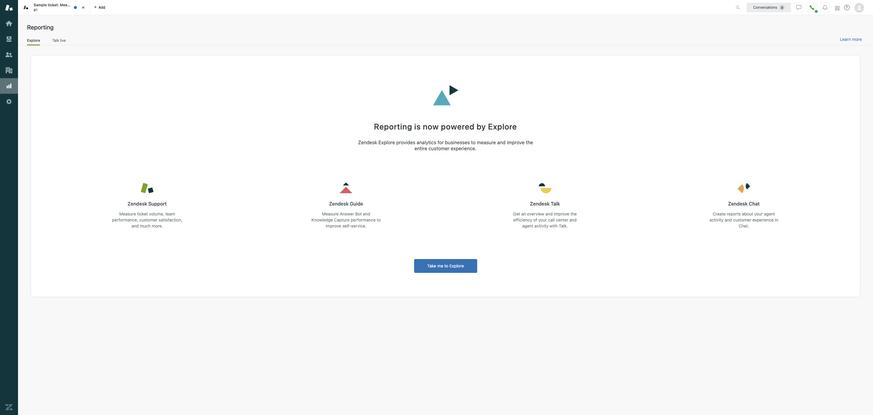 Task type: vqa. For each thing, say whether or not it's contained in the screenshot.
Guide link
no



Task type: locate. For each thing, give the bounding box(es) containing it.
me
[[438, 263, 444, 269]]

talk live link
[[52, 38, 66, 44]]

1 vertical spatial improve
[[554, 211, 570, 216]]

0 vertical spatial agent
[[765, 211, 776, 216]]

zendesk talk
[[530, 201, 560, 206]]

reporting image
[[5, 82, 13, 90]]

to inside measure answer bot and knowledge capture performance to improve self-service.
[[377, 217, 381, 222]]

the inside get an overview and improve the efficiency of your call center and agent activity with talk.
[[571, 211, 577, 216]]

measure
[[119, 211, 136, 216], [322, 211, 339, 216]]

improve down capture
[[326, 223, 342, 228]]

the
[[70, 3, 76, 7], [526, 140, 533, 145], [571, 211, 577, 216]]

chat.
[[739, 223, 750, 228]]

1 horizontal spatial improve
[[507, 140, 525, 145]]

0 vertical spatial activity
[[710, 217, 724, 222]]

measure answer bot and knowledge capture performance to improve self-service.
[[312, 211, 381, 228]]

0 horizontal spatial customer
[[139, 217, 158, 222]]

close image
[[80, 5, 86, 11]]

1 vertical spatial reporting
[[374, 122, 413, 131]]

your right of
[[539, 217, 547, 222]]

and down reports
[[725, 217, 733, 222]]

1 vertical spatial ticket
[[137, 211, 148, 216]]

2 horizontal spatial improve
[[554, 211, 570, 216]]

bot
[[356, 211, 362, 216]]

activity down the create
[[710, 217, 724, 222]]

satisfaction,
[[159, 217, 182, 222]]

2 horizontal spatial the
[[571, 211, 577, 216]]

0 vertical spatial the
[[70, 3, 76, 7]]

1 measure from the left
[[119, 211, 136, 216]]

2 horizontal spatial customer
[[734, 217, 752, 222]]

now
[[423, 122, 439, 131]]

knowledge
[[312, 217, 333, 222]]

ticket right meet
[[77, 3, 87, 7]]

and left the much
[[132, 223, 139, 228]]

explore left provides
[[379, 140, 395, 145]]

customer
[[429, 146, 450, 151], [139, 217, 158, 222], [734, 217, 752, 222]]

overview
[[528, 211, 545, 216]]

customer up the much
[[139, 217, 158, 222]]

create reports about your agent activity and customer experience in chat.
[[710, 211, 779, 228]]

and right measure
[[498, 140, 506, 145]]

2 vertical spatial to
[[445, 263, 449, 269]]

2 vertical spatial the
[[571, 211, 577, 216]]

0 vertical spatial talk
[[52, 38, 59, 43]]

in
[[776, 217, 779, 222]]

0 horizontal spatial your
[[539, 217, 547, 222]]

2 horizontal spatial to
[[472, 140, 476, 145]]

1 vertical spatial to
[[377, 217, 381, 222]]

improve up center
[[554, 211, 570, 216]]

2 vertical spatial improve
[[326, 223, 342, 228]]

tabs tab list
[[18, 0, 730, 15]]

agent down efficiency
[[523, 223, 534, 228]]

zendesk support
[[128, 201, 167, 206]]

provides
[[397, 140, 416, 145]]

reporting up explore link
[[27, 24, 54, 31]]

and inside create reports about your agent activity and customer experience in chat.
[[725, 217, 733, 222]]

zendesk guide
[[329, 201, 363, 206]]

1 vertical spatial your
[[539, 217, 547, 222]]

0 vertical spatial ticket
[[77, 3, 87, 7]]

1 horizontal spatial agent
[[765, 211, 776, 216]]

0 horizontal spatial improve
[[326, 223, 342, 228]]

to up experience.
[[472, 140, 476, 145]]

1 vertical spatial activity
[[535, 223, 549, 228]]

customer inside 'measure ticket volume, team performance, customer satisfaction, and much more.'
[[139, 217, 158, 222]]

is
[[415, 122, 421, 131]]

1 horizontal spatial to
[[445, 263, 449, 269]]

customer up chat.
[[734, 217, 752, 222]]

zendesk for zendesk chat
[[729, 201, 748, 206]]

zendesk inside zendesk explore provides analytics for businesses to measure and improve the entire customer experience.
[[358, 140, 378, 145]]

ticket down zendesk support
[[137, 211, 148, 216]]

1 horizontal spatial reporting
[[374, 122, 413, 131]]

add
[[99, 5, 105, 9]]

0 horizontal spatial agent
[[523, 223, 534, 228]]

2 measure from the left
[[322, 211, 339, 216]]

explore inside zendesk explore provides analytics for businesses to measure and improve the entire customer experience.
[[379, 140, 395, 145]]

0 horizontal spatial activity
[[535, 223, 549, 228]]

improve inside get an overview and improve the efficiency of your call center and agent activity with talk.
[[554, 211, 570, 216]]

measure inside 'measure ticket volume, team performance, customer satisfaction, and much more.'
[[119, 211, 136, 216]]

team
[[165, 211, 175, 216]]

1 vertical spatial talk
[[551, 201, 560, 206]]

1 horizontal spatial customer
[[429, 146, 450, 151]]

activity inside create reports about your agent activity and customer experience in chat.
[[710, 217, 724, 222]]

0 vertical spatial your
[[755, 211, 763, 216]]

1 horizontal spatial your
[[755, 211, 763, 216]]

your up experience
[[755, 211, 763, 216]]

and
[[498, 140, 506, 145], [363, 211, 371, 216], [546, 211, 553, 216], [570, 217, 577, 222], [725, 217, 733, 222], [132, 223, 139, 228]]

agent up experience
[[765, 211, 776, 216]]

customers image
[[5, 51, 13, 59]]

reporting for reporting is now powered by explore
[[374, 122, 413, 131]]

capture
[[334, 217, 350, 222]]

#1
[[34, 8, 38, 12]]

sample ticket: meet the ticket #1
[[34, 3, 87, 12]]

0 horizontal spatial to
[[377, 217, 381, 222]]

explore right me
[[450, 263, 464, 269]]

answer
[[340, 211, 354, 216]]

your inside create reports about your agent activity and customer experience in chat.
[[755, 211, 763, 216]]

efficiency
[[514, 217, 533, 222]]

1 horizontal spatial activity
[[710, 217, 724, 222]]

reporting up provides
[[374, 122, 413, 131]]

activity inside get an overview and improve the efficiency of your call center and agent activity with talk.
[[535, 223, 549, 228]]

1 horizontal spatial ticket
[[137, 211, 148, 216]]

improve
[[507, 140, 525, 145], [554, 211, 570, 216], [326, 223, 342, 228]]

sample
[[34, 3, 47, 7]]

zendesk for zendesk explore provides analytics for businesses to measure and improve the entire customer experience.
[[358, 140, 378, 145]]

0 horizontal spatial the
[[70, 3, 76, 7]]

add button
[[90, 0, 109, 15]]

reporting
[[27, 24, 54, 31], [374, 122, 413, 131]]

explore link
[[27, 38, 40, 45]]

for
[[438, 140, 444, 145]]

the inside sample ticket: meet the ticket #1
[[70, 3, 76, 7]]

activity down of
[[535, 223, 549, 228]]

get help image
[[845, 5, 850, 10]]

agent inside create reports about your agent activity and customer experience in chat.
[[765, 211, 776, 216]]

of
[[534, 217, 538, 222]]

zendesk chat
[[729, 201, 760, 206]]

your
[[755, 211, 763, 216], [539, 217, 547, 222]]

ticket
[[77, 3, 87, 7], [137, 211, 148, 216]]

and inside 'measure ticket volume, team performance, customer satisfaction, and much more.'
[[132, 223, 139, 228]]

talk left live
[[52, 38, 59, 43]]

learn
[[841, 37, 852, 42]]

to
[[472, 140, 476, 145], [377, 217, 381, 222], [445, 263, 449, 269]]

customer down for
[[429, 146, 450, 151]]

1 horizontal spatial the
[[526, 140, 533, 145]]

measure inside measure answer bot and knowledge capture performance to improve self-service.
[[322, 211, 339, 216]]

zendesk for zendesk guide
[[329, 201, 349, 206]]

powered
[[441, 122, 475, 131]]

and up performance
[[363, 211, 371, 216]]

0 vertical spatial reporting
[[27, 24, 54, 31]]

reporting for reporting
[[27, 24, 54, 31]]

create
[[713, 211, 726, 216]]

1 vertical spatial agent
[[523, 223, 534, 228]]

with
[[550, 223, 558, 228]]

organizations image
[[5, 66, 13, 74]]

0 vertical spatial to
[[472, 140, 476, 145]]

to right performance
[[377, 217, 381, 222]]

an
[[522, 211, 526, 216]]

talk up call
[[551, 201, 560, 206]]

measure up 'knowledge'
[[322, 211, 339, 216]]

0 horizontal spatial reporting
[[27, 24, 54, 31]]

get
[[514, 211, 521, 216]]

button displays agent's chat status as invisible. image
[[797, 5, 802, 10]]

volume,
[[149, 211, 164, 216]]

measure up performance,
[[119, 211, 136, 216]]

improve right measure
[[507, 140, 525, 145]]

to right me
[[445, 263, 449, 269]]

1 vertical spatial the
[[526, 140, 533, 145]]

customer inside create reports about your agent activity and customer experience in chat.
[[734, 217, 752, 222]]

explore
[[27, 38, 40, 43], [488, 122, 517, 131], [379, 140, 395, 145], [450, 263, 464, 269]]

agent
[[765, 211, 776, 216], [523, 223, 534, 228]]

tab
[[18, 0, 90, 15]]

0 horizontal spatial ticket
[[77, 3, 87, 7]]

improve inside zendesk explore provides analytics for businesses to measure and improve the entire customer experience.
[[507, 140, 525, 145]]

0 vertical spatial improve
[[507, 140, 525, 145]]

activity
[[710, 217, 724, 222], [535, 223, 549, 228]]

talk
[[52, 38, 59, 43], [551, 201, 560, 206]]

0 horizontal spatial measure
[[119, 211, 136, 216]]

1 horizontal spatial measure
[[322, 211, 339, 216]]

guide
[[350, 201, 363, 206]]

much
[[140, 223, 151, 228]]

zendesk
[[358, 140, 378, 145], [128, 201, 147, 206], [329, 201, 349, 206], [530, 201, 550, 206], [729, 201, 748, 206]]



Task type: describe. For each thing, give the bounding box(es) containing it.
about
[[743, 211, 754, 216]]

agent inside get an overview and improve the efficiency of your call center and agent activity with talk.
[[523, 223, 534, 228]]

ticket inside sample ticket: meet the ticket #1
[[77, 3, 87, 7]]

1 horizontal spatial talk
[[551, 201, 560, 206]]

notifications image
[[823, 5, 828, 10]]

conversations
[[754, 5, 778, 9]]

zendesk for zendesk support
[[128, 201, 147, 206]]

experience.
[[451, 146, 477, 151]]

entire
[[415, 146, 428, 151]]

explore right the by
[[488, 122, 517, 131]]

more
[[853, 37, 863, 42]]

improve inside measure answer bot and knowledge capture performance to improve self-service.
[[326, 223, 342, 228]]

analytics
[[417, 140, 437, 145]]

take me to explore button
[[414, 259, 477, 273]]

meet
[[60, 3, 69, 7]]

businesses
[[445, 140, 470, 145]]

and inside measure answer bot and knowledge capture performance to improve self-service.
[[363, 211, 371, 216]]

by
[[477, 122, 486, 131]]

call
[[549, 217, 555, 222]]

measure
[[477, 140, 496, 145]]

measure for zendesk support
[[119, 211, 136, 216]]

talk live
[[52, 38, 66, 43]]

performance,
[[112, 217, 138, 222]]

talk.
[[559, 223, 568, 228]]

measure for zendesk guide
[[322, 211, 339, 216]]

to inside zendesk explore provides analytics for businesses to measure and improve the entire customer experience.
[[472, 140, 476, 145]]

performance
[[351, 217, 376, 222]]

zendesk for zendesk talk
[[530, 201, 550, 206]]

learn more link
[[841, 37, 863, 42]]

chat
[[750, 201, 760, 206]]

ticket inside 'measure ticket volume, team performance, customer satisfaction, and much more.'
[[137, 211, 148, 216]]

center
[[556, 217, 569, 222]]

and up call
[[546, 211, 553, 216]]

more.
[[152, 223, 163, 228]]

take
[[428, 263, 437, 269]]

service.
[[352, 223, 367, 228]]

conversations button
[[747, 3, 792, 12]]

learn more
[[841, 37, 863, 42]]

get an overview and improve the efficiency of your call center and agent activity with talk.
[[514, 211, 577, 228]]

explore inside 'button'
[[450, 263, 464, 269]]

zendesk products image
[[836, 6, 840, 10]]

to inside 'button'
[[445, 263, 449, 269]]

and inside zendesk explore provides analytics for businesses to measure and improve the entire customer experience.
[[498, 140, 506, 145]]

0 horizontal spatial talk
[[52, 38, 59, 43]]

self-
[[343, 223, 352, 228]]

customer inside zendesk explore provides analytics for businesses to measure and improve the entire customer experience.
[[429, 146, 450, 151]]

tab containing sample ticket: meet the ticket
[[18, 0, 90, 15]]

zendesk explore provides analytics for businesses to measure and improve the entire customer experience.
[[358, 140, 533, 151]]

reporting is now powered by explore
[[374, 122, 517, 131]]

explore right the views icon
[[27, 38, 40, 43]]

reports
[[727, 211, 741, 216]]

and right center
[[570, 217, 577, 222]]

zendesk support image
[[5, 4, 13, 12]]

ticket:
[[48, 3, 59, 7]]

views image
[[5, 35, 13, 43]]

take me to explore
[[428, 263, 464, 269]]

measure ticket volume, team performance, customer satisfaction, and much more.
[[112, 211, 182, 228]]

live
[[60, 38, 66, 43]]

get started image
[[5, 20, 13, 27]]

zendesk image
[[5, 403, 13, 411]]

admin image
[[5, 98, 13, 106]]

the inside zendesk explore provides analytics for businesses to measure and improve the entire customer experience.
[[526, 140, 533, 145]]

support
[[148, 201, 167, 206]]

main element
[[0, 0, 18, 415]]

experience
[[753, 217, 774, 222]]

your inside get an overview and improve the efficiency of your call center and agent activity with talk.
[[539, 217, 547, 222]]



